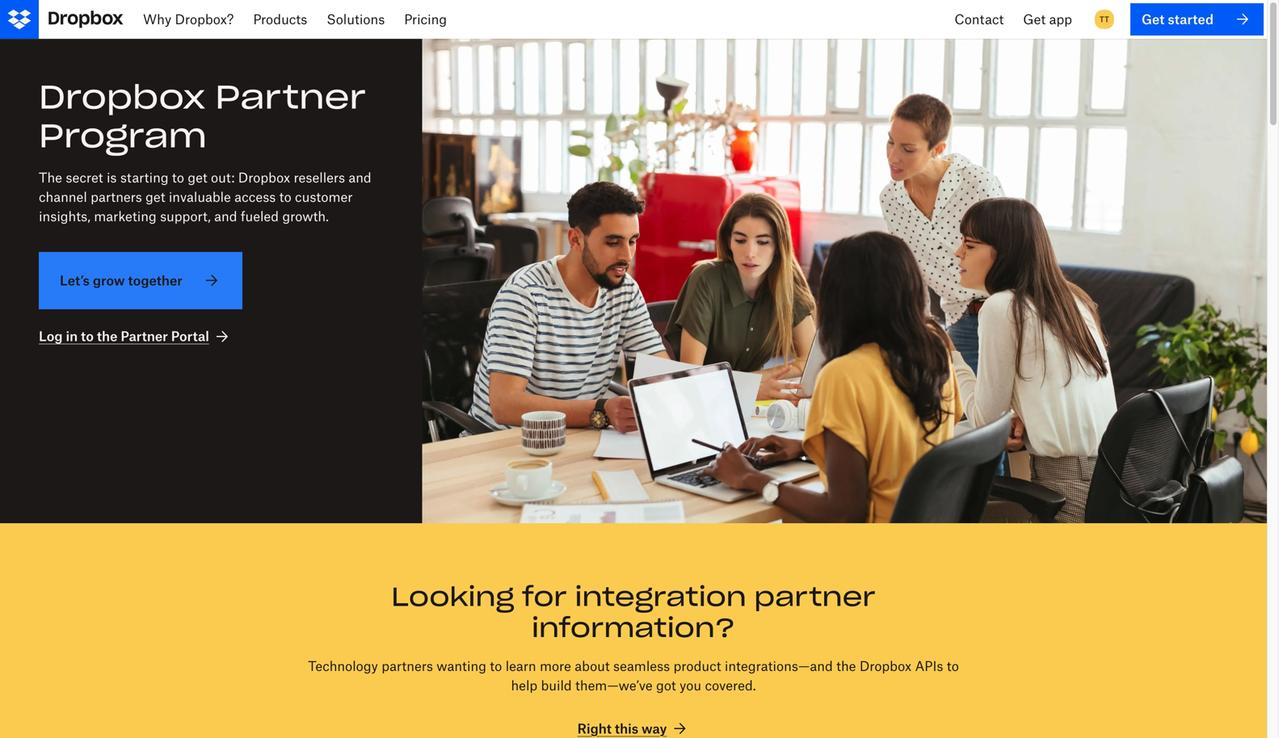 Task type: locate. For each thing, give the bounding box(es) containing it.
partner
[[215, 76, 366, 118], [121, 329, 168, 345]]

the right in
[[97, 329, 118, 345]]

fueled
[[241, 209, 279, 224]]

get left started
[[1142, 11, 1165, 27]]

1 horizontal spatial the
[[837, 659, 857, 675]]

partners inside technology partners wanting to learn more about seamless product integrations—and the dropbox apis to help build them—we've got you covered.
[[382, 659, 433, 675]]

dropbox inside dropbox partner program
[[39, 76, 206, 118]]

partners left wanting
[[382, 659, 433, 675]]

get for get app
[[1024, 11, 1046, 27]]

0 vertical spatial dropbox
[[39, 76, 206, 118]]

together
[[128, 273, 183, 289]]

tt button
[[1092, 6, 1118, 32]]

0 horizontal spatial partners
[[91, 189, 142, 205]]

help
[[511, 678, 538, 694]]

0 vertical spatial and
[[349, 170, 372, 186]]

partners down is
[[91, 189, 142, 205]]

you
[[680, 678, 702, 694]]

1 vertical spatial dropbox
[[238, 170, 290, 186]]

get inside get app dropdown button
[[1024, 11, 1046, 27]]

get for get started
[[1142, 11, 1165, 27]]

get inside get started link
[[1142, 11, 1165, 27]]

partner inside "link"
[[121, 329, 168, 345]]

insights,
[[39, 209, 90, 224]]

technology partners wanting to learn more about seamless product integrations—and the dropbox apis to help build them—we've got you covered.
[[308, 659, 959, 694]]

dropbox?
[[175, 11, 234, 27]]

and right resellers
[[349, 170, 372, 186]]

get down starting
[[146, 189, 165, 205]]

integration
[[575, 581, 747, 614]]

to
[[172, 170, 184, 186], [279, 189, 292, 205], [81, 329, 94, 345], [490, 659, 502, 675], [947, 659, 959, 675]]

1 horizontal spatial partner
[[215, 76, 366, 118]]

1 horizontal spatial get
[[188, 170, 208, 186]]

dropbox inside the secret is starting to get out: dropbox resellers and channel partners get invaluable access to customer insights, marketing support, and fueled growth.
[[238, 170, 290, 186]]

started
[[1168, 11, 1214, 27]]

1 vertical spatial partner
[[121, 329, 168, 345]]

solutions button
[[317, 0, 395, 39]]

get left app
[[1024, 11, 1046, 27]]

app
[[1050, 11, 1073, 27]]

partner inside dropbox partner program
[[215, 76, 366, 118]]

1 vertical spatial partners
[[382, 659, 433, 675]]

get
[[188, 170, 208, 186], [146, 189, 165, 205]]

get app
[[1024, 11, 1073, 27]]

integrations—and
[[725, 659, 833, 675]]

the
[[39, 170, 62, 186]]

dropbox
[[39, 76, 206, 118], [238, 170, 290, 186], [860, 659, 912, 675]]

1 vertical spatial get
[[146, 189, 165, 205]]

0 horizontal spatial dropbox
[[39, 76, 206, 118]]

let's grow together link
[[39, 252, 242, 310]]

product
[[674, 659, 722, 675]]

looking for integration partner information?
[[392, 581, 876, 645]]

solutions
[[327, 11, 385, 27]]

log in to the partner portal
[[39, 329, 209, 345]]

to left the learn
[[490, 659, 502, 675]]

0 horizontal spatial partner
[[121, 329, 168, 345]]

get up "invaluable"
[[188, 170, 208, 186]]

to inside "link"
[[81, 329, 94, 345]]

the secret is starting to get out: dropbox resellers and channel partners get invaluable access to customer insights, marketing support, and fueled growth.
[[39, 170, 372, 224]]

0 vertical spatial partner
[[215, 76, 366, 118]]

grow
[[93, 273, 125, 289]]

0 vertical spatial the
[[97, 329, 118, 345]]

partners inside the secret is starting to get out: dropbox resellers and channel partners get invaluable access to customer insights, marketing support, and fueled growth.
[[91, 189, 142, 205]]

pricing
[[404, 11, 447, 27]]

the
[[97, 329, 118, 345], [837, 659, 857, 675]]

0 horizontal spatial the
[[97, 329, 118, 345]]

1 vertical spatial the
[[837, 659, 857, 675]]

secret
[[66, 170, 103, 186]]

information?
[[532, 612, 736, 645]]

dropbox partner program
[[39, 76, 366, 156]]

covered.
[[705, 678, 756, 694]]

products
[[253, 11, 307, 27]]

partners
[[91, 189, 142, 205], [382, 659, 433, 675]]

support,
[[160, 209, 211, 224]]

dropbox inside technology partners wanting to learn more about seamless product integrations—and the dropbox apis to help build them—we've got you covered.
[[860, 659, 912, 675]]

partner left portal
[[121, 329, 168, 345]]

1 horizontal spatial dropbox
[[238, 170, 290, 186]]

to right in
[[81, 329, 94, 345]]

0 horizontal spatial get
[[1024, 11, 1046, 27]]

get
[[1142, 11, 1165, 27], [1024, 11, 1046, 27]]

seamless
[[614, 659, 670, 675]]

right
[[578, 721, 612, 737]]

partner down products dropdown button
[[215, 76, 366, 118]]

let's grow together
[[60, 273, 183, 289]]

2 horizontal spatial dropbox
[[860, 659, 912, 675]]

and down "invaluable"
[[214, 209, 237, 224]]

tt
[[1100, 14, 1110, 24]]

technology
[[308, 659, 378, 675]]

0 vertical spatial partners
[[91, 189, 142, 205]]

1 horizontal spatial get
[[1142, 11, 1165, 27]]

this
[[615, 721, 639, 737]]

2 vertical spatial dropbox
[[860, 659, 912, 675]]

log
[[39, 329, 63, 345]]

marketing
[[94, 209, 157, 224]]

1 vertical spatial and
[[214, 209, 237, 224]]

got
[[657, 678, 676, 694]]

partner
[[755, 581, 876, 614]]

1 horizontal spatial partners
[[382, 659, 433, 675]]

the right the 'integrations—and'
[[837, 659, 857, 675]]

and
[[349, 170, 372, 186], [214, 209, 237, 224]]



Task type: vqa. For each thing, say whether or not it's contained in the screenshot.
Get inside popup button
yes



Task type: describe. For each thing, give the bounding box(es) containing it.
0 vertical spatial get
[[188, 170, 208, 186]]

more
[[540, 659, 572, 675]]

invaluable
[[169, 189, 231, 205]]

contact button
[[945, 0, 1014, 39]]

is
[[107, 170, 117, 186]]

channel
[[39, 189, 87, 205]]

the inside technology partners wanting to learn more about seamless product integrations—and the dropbox apis to help build them—we've got you covered.
[[837, 659, 857, 675]]

out:
[[211, 170, 235, 186]]

log in to the partner portal link
[[39, 327, 232, 347]]

0 horizontal spatial get
[[146, 189, 165, 205]]

apis
[[916, 659, 944, 675]]

products button
[[244, 0, 317, 39]]

resellers
[[294, 170, 345, 186]]

customer
[[295, 189, 353, 205]]

why dropbox?
[[143, 11, 234, 27]]

group of five people planning their project image
[[423, 39, 1268, 524]]

wanting
[[437, 659, 487, 675]]

pricing link
[[395, 0, 457, 39]]

learn
[[506, 659, 537, 675]]

looking
[[392, 581, 514, 614]]

about
[[575, 659, 610, 675]]

to up growth.
[[279, 189, 292, 205]]

build
[[541, 678, 572, 694]]

way
[[642, 721, 667, 737]]

why dropbox? button
[[133, 0, 244, 39]]

for
[[522, 581, 567, 614]]

starting
[[120, 170, 169, 186]]

to up "invaluable"
[[172, 170, 184, 186]]

right this way
[[578, 721, 667, 737]]

the inside "link"
[[97, 329, 118, 345]]

get app button
[[1014, 0, 1082, 39]]

them—we've
[[576, 678, 653, 694]]

get started
[[1142, 11, 1214, 27]]

access
[[235, 189, 276, 205]]

to right the apis
[[947, 659, 959, 675]]

let's
[[60, 273, 90, 289]]

contact
[[955, 11, 1004, 27]]

program
[[39, 115, 207, 156]]

in
[[66, 329, 78, 345]]

0 horizontal spatial and
[[214, 209, 237, 224]]

why
[[143, 11, 172, 27]]

1 horizontal spatial and
[[349, 170, 372, 186]]

portal
[[171, 329, 209, 345]]

get started link
[[1131, 3, 1264, 36]]

growth.
[[283, 209, 329, 224]]

right this way link
[[578, 720, 690, 739]]



